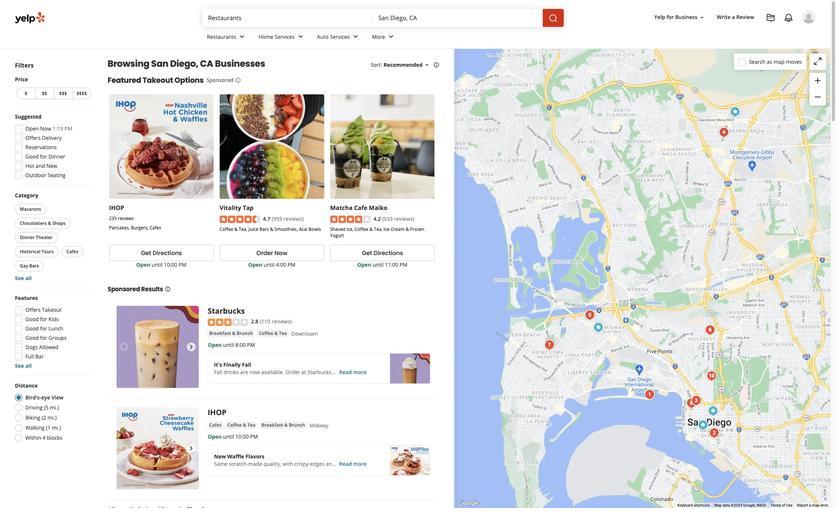 Task type: describe. For each thing, give the bounding box(es) containing it.
brunch for the rightmost the breakfast & brunch link
[[289, 423, 305, 429]]

1 vertical spatial ihop image
[[117, 408, 199, 490]]

2.8
[[251, 318, 258, 325]]

terms of use link
[[770, 504, 793, 508]]

bars inside gay bars button
[[29, 263, 39, 269]]

open up 'sponsored results'
[[136, 262, 150, 269]]

1 vertical spatial open until 10:00 pm
[[208, 434, 258, 441]]

biking (2 mi.)
[[25, 415, 57, 422]]

recommended button
[[384, 61, 430, 68]]

good for good for kids
[[25, 316, 39, 323]]

moves
[[786, 58, 802, 65]]

today.
[[333, 369, 348, 376]]

$$
[[42, 90, 47, 97]]

now for open
[[40, 125, 51, 132]]

get for matcha cafe maiko
[[362, 249, 372, 258]]

group containing features
[[13, 295, 93, 370]]

edges
[[310, 461, 325, 468]]

flavors
[[246, 454, 264, 461]]

as
[[767, 58, 772, 65]]

map for error
[[812, 504, 819, 508]]

1 tea, from the left
[[239, 226, 247, 233]]

reviews) for order now
[[284, 215, 304, 223]]

are
[[240, 369, 248, 376]]

until up waffle
[[223, 434, 234, 441]]

write
[[717, 14, 731, 21]]

0 horizontal spatial 10:00
[[164, 262, 177, 269]]

previous image
[[120, 343, 129, 352]]

tours
[[42, 249, 54, 255]]

0 horizontal spatial starbucks
[[208, 306, 245, 317]]

4.2 star rating image
[[330, 216, 370, 223]]

cafes inside "ihop 235 reviews pancakes, burgers, cafes"
[[150, 225, 161, 231]]

1 vertical spatial new
[[214, 454, 226, 461]]

seating
[[48, 172, 66, 179]]

1 horizontal spatial dinner
[[49, 153, 65, 160]]

snooze, an a.m. eatery image
[[703, 323, 717, 338]]

use
[[786, 504, 793, 508]]

open until 8:00 pm
[[208, 342, 255, 349]]

it's
[[214, 361, 222, 369]]

made
[[248, 461, 262, 468]]

get for ihop
[[141, 249, 151, 258]]

matcha cafe maiko
[[330, 204, 387, 212]]

keyboard shortcuts
[[677, 504, 710, 508]]

king & queen cantina image
[[684, 396, 699, 411]]

full
[[25, 353, 34, 361]]

cafes for the rightmost cafes button
[[209, 423, 221, 429]]

option group containing distance
[[13, 383, 93, 445]]

read for ihop
[[339, 461, 352, 468]]

& left midway
[[284, 423, 288, 429]]

zoom in image
[[813, 76, 822, 85]]

shops
[[52, 220, 65, 227]]

waffle
[[227, 454, 244, 461]]

reviews
[[118, 215, 134, 222]]

until for vitality tap
[[264, 262, 275, 269]]

open up it's
[[208, 342, 222, 349]]

chocolatiers
[[20, 220, 47, 227]]

next image for ihop
[[187, 445, 196, 454]]

notifications image
[[784, 13, 793, 22]]

meze greek fusion image
[[707, 427, 722, 442]]

gay bars button
[[15, 261, 44, 272]]

matcha
[[330, 204, 353, 212]]

takeout for featured
[[143, 75, 173, 86]]

until for ihop
[[152, 262, 163, 269]]

1 horizontal spatial breakfast
[[261, 423, 283, 429]]

acai
[[299, 226, 307, 233]]

bowls
[[309, 226, 321, 233]]

write a review link
[[714, 11, 757, 24]]

water grill - san diego image
[[707, 426, 722, 441]]

yelp
[[654, 14, 665, 21]]

new waffle flavors
[[214, 454, 264, 461]]

restaurants link
[[201, 27, 253, 49]]

vitality
[[220, 204, 241, 212]]

ihop for ihop 235 reviews pancakes, burgers, cafes
[[109, 204, 124, 212]]

tea for midway
[[247, 423, 255, 429]]

pancakes,
[[109, 225, 130, 231]]

0 horizontal spatial open until 10:00 pm
[[136, 262, 186, 269]]

ihop for ihop
[[208, 408, 227, 418]]

auto
[[317, 33, 329, 40]]

services for home services
[[275, 33, 295, 40]]

blocks
[[47, 435, 62, 442]]

coffee down 4.7 star rating 'image'
[[220, 226, 233, 233]]

auto services
[[317, 33, 350, 40]]

cream
[[391, 226, 405, 233]]

available.
[[261, 369, 284, 376]]

fall drinks are now available. order at starbucks today.
[[214, 369, 348, 376]]

terms
[[770, 504, 781, 508]]

1 horizontal spatial breakfast & brunch link
[[260, 422, 307, 430]]

view
[[52, 395, 64, 402]]

0 horizontal spatial ihop link
[[109, 204, 124, 212]]

chocolatiers & shops button
[[15, 218, 70, 229]]

report a map error
[[797, 504, 828, 508]]

expand map image
[[813, 57, 822, 66]]

(5
[[44, 405, 49, 412]]

breakfast & brunch for the rightmost the breakfast & brunch link breakfast & brunch button
[[261, 423, 305, 429]]

vitality tap image
[[695, 418, 710, 433]]

vitality tap
[[220, 204, 254, 212]]

offers delivery
[[25, 134, 62, 142]]

1 horizontal spatial 10:00
[[235, 434, 249, 441]]

coffee & tea link for midway
[[226, 422, 257, 430]]

$$$$ button
[[72, 88, 91, 99]]

keyboard
[[677, 504, 693, 508]]

0 horizontal spatial 16 info v2 image
[[165, 287, 171, 293]]

bird's-eye view
[[25, 395, 64, 402]]

& down 2.8 (110 reviews)
[[274, 330, 278, 337]]

until for matcha cafe maiko
[[373, 262, 384, 269]]

map region
[[429, 0, 836, 509]]

11:00
[[385, 262, 398, 269]]

1 horizontal spatial order
[[285, 369, 300, 376]]

coffee & tea for midway
[[227, 423, 255, 429]]

biking
[[25, 415, 40, 422]]

burgers,
[[131, 225, 148, 231]]

read for starbucks
[[339, 369, 352, 376]]

1 horizontal spatial ihop image
[[591, 320, 606, 335]]

businesses
[[215, 58, 265, 70]]

for for dinner
[[40, 153, 47, 160]]

vitality tap link
[[220, 204, 254, 212]]

& right "cafes" link
[[243, 423, 246, 429]]

slideshow element for ihop
[[117, 408, 199, 490]]

tea, inside shaved ice, coffee & tea, ice cream & frozen yogurt
[[374, 226, 382, 233]]

kids
[[49, 316, 59, 323]]

ca
[[200, 58, 213, 70]]

0 vertical spatial and
[[36, 163, 45, 170]]

open inside group
[[25, 125, 39, 132]]

c level image
[[642, 388, 657, 403]]

get directions link for ihop
[[109, 245, 214, 262]]

business categories element
[[201, 27, 816, 49]]

16 info v2 image
[[433, 62, 439, 68]]

juice
[[249, 226, 258, 233]]

bird's-
[[25, 395, 41, 402]]

slideshow element for starbucks
[[117, 306, 199, 389]]

$ button
[[16, 88, 35, 99]]

queenstown public house image
[[689, 394, 704, 409]]

reviews) right (110
[[272, 318, 292, 325]]

mi.) for biking (2 mi.)
[[48, 415, 57, 422]]

for for kids
[[40, 316, 47, 323]]

tap
[[243, 204, 254, 212]]

featured takeout options
[[108, 75, 204, 86]]

dinner inside button
[[20, 235, 35, 241]]

google image
[[456, 499, 481, 509]]

coffee & tea button for midway
[[226, 422, 257, 430]]

maiko
[[369, 204, 387, 212]]

eye
[[41, 395, 50, 402]]

24 chevron down v2 image for restaurants
[[238, 32, 247, 41]]

more for ihop
[[353, 461, 367, 468]]

driving
[[25, 405, 43, 412]]

& inside chocolatiers & shops button
[[48, 220, 51, 227]]

open until 11:00 pm
[[357, 262, 407, 269]]

open down "cafes" link
[[208, 434, 222, 441]]

auto services link
[[311, 27, 366, 49]]

at
[[301, 369, 306, 376]]

google,
[[743, 504, 756, 508]]

cafes for cafes button to the left
[[66, 249, 78, 255]]

within 4 blocks
[[25, 435, 62, 442]]

ihop 235 reviews pancakes, burgers, cafes
[[109, 204, 161, 231]]

16 chevron down v2 image for recommended
[[424, 62, 430, 68]]

2.8 star rating image
[[208, 319, 248, 326]]

browsing san diego, ca businesses
[[108, 58, 265, 70]]

(2
[[42, 415, 46, 422]]

search
[[749, 58, 766, 65]]

ice,
[[346, 226, 353, 233]]

theater
[[36, 235, 53, 241]]

& right cream
[[406, 226, 409, 233]]

for for groups
[[40, 335, 47, 342]]

new inside group
[[46, 163, 57, 170]]

0 vertical spatial bars
[[259, 226, 269, 233]]

24 chevron down v2 image for home services
[[296, 32, 305, 41]]

results
[[141, 286, 163, 294]]

brunch for leftmost the breakfast & brunch link
[[237, 330, 253, 337]]

$$$
[[59, 90, 67, 97]]

ice
[[384, 226, 390, 233]]

search as map moves
[[749, 58, 802, 65]]

coffee & tea, juice bars & smoothies, acai bowls
[[220, 226, 321, 233]]

map for moves
[[774, 58, 785, 65]]

report a map error link
[[797, 504, 828, 508]]

previous image
[[120, 445, 129, 454]]

sponsored for sponsored results
[[108, 286, 140, 294]]

allowed
[[39, 344, 58, 351]]

& up open until 8:00 pm
[[232, 330, 236, 337]]

walking (1 mi.)
[[25, 425, 61, 432]]

coffee down (110
[[259, 330, 273, 337]]

2.8 (110 reviews)
[[251, 318, 292, 325]]

featured
[[108, 75, 141, 86]]



Task type: vqa. For each thing, say whether or not it's contained in the screenshot.
AN
no



Task type: locate. For each thing, give the bounding box(es) containing it.
coffee right "cafes" link
[[227, 423, 242, 429]]

2 get directions from the left
[[362, 249, 403, 258]]

0 horizontal spatial breakfast & brunch button
[[208, 330, 254, 338]]

24 chevron down v2 image inside more link
[[387, 32, 396, 41]]

breakfast up flavors
[[261, 423, 283, 429]]

1 horizontal spatial cafes button
[[208, 422, 223, 430]]

starbucks image
[[117, 306, 199, 389]]

directions
[[153, 249, 182, 258], [374, 249, 403, 258]]

1 vertical spatial cafes button
[[208, 422, 223, 430]]

0 vertical spatial breakfast
[[209, 330, 231, 337]]

4 good from the top
[[25, 335, 39, 342]]

0 horizontal spatial ihop image
[[117, 408, 199, 490]]

0 horizontal spatial breakfast & brunch link
[[208, 330, 254, 338]]

takeout for offers
[[42, 307, 62, 314]]

get up open until 11:00 pm
[[362, 249, 372, 258]]

1 none field from the left
[[208, 14, 366, 22]]

0 horizontal spatial get directions
[[141, 249, 182, 258]]

get directions for matcha cafe maiko
[[362, 249, 403, 258]]

0 vertical spatial sponsored
[[207, 77, 233, 84]]

1 horizontal spatial breakfast & brunch
[[261, 423, 305, 429]]

a inside write a review link
[[732, 14, 735, 21]]

mi.) right (2
[[48, 415, 57, 422]]

24 chevron down v2 image inside the restaurants 'link'
[[238, 32, 247, 41]]

1 get directions from the left
[[141, 249, 182, 258]]

3 good from the top
[[25, 325, 39, 332]]

1 vertical spatial map
[[812, 504, 819, 508]]

see up distance
[[15, 363, 24, 370]]

1 vertical spatial more
[[353, 461, 367, 468]]

2 horizontal spatial cafes
[[209, 423, 221, 429]]

0 vertical spatial starbucks
[[208, 306, 245, 317]]

1 vertical spatial see all
[[15, 363, 32, 370]]

2 24 chevron down v2 image from the left
[[387, 32, 396, 41]]

get directions link down burgers,
[[109, 245, 214, 262]]

cafe
[[354, 204, 367, 212]]

1 directions from the left
[[153, 249, 182, 258]]

1 all from the top
[[25, 275, 32, 282]]

1 vertical spatial coffee & tea
[[227, 423, 255, 429]]

new up same
[[214, 454, 226, 461]]

ihop
[[109, 204, 124, 212], [208, 408, 227, 418]]

0 vertical spatial see
[[15, 275, 24, 282]]

1 vertical spatial next image
[[187, 445, 196, 454]]

2 services from the left
[[330, 33, 350, 40]]

lunch
[[49, 325, 63, 332]]

0 vertical spatial next image
[[187, 343, 196, 352]]

1 vertical spatial cafes
[[66, 249, 78, 255]]

0 vertical spatial ihop image
[[591, 320, 606, 335]]

cafes link
[[208, 422, 223, 430]]

takeout up kids at left
[[42, 307, 62, 314]]

dinner up the hot and new
[[49, 153, 65, 160]]

1 horizontal spatial coffee & tea button
[[257, 330, 288, 338]]

tea up flavors
[[247, 423, 255, 429]]

1 horizontal spatial 24 chevron down v2 image
[[387, 32, 396, 41]]

breakfast & brunch left midway
[[261, 423, 305, 429]]

offers for offers delivery
[[25, 134, 41, 142]]

all down gay bars button on the left
[[25, 275, 32, 282]]

bars
[[259, 226, 269, 233], [29, 263, 39, 269]]

0 vertical spatial coffee & tea
[[259, 330, 287, 337]]

1 vertical spatial fall
[[214, 369, 222, 376]]

sponsored results
[[108, 286, 163, 294]]

all down full
[[25, 363, 32, 370]]

open down suggested
[[25, 125, 39, 132]]

0 horizontal spatial tea
[[247, 423, 255, 429]]

option group
[[13, 383, 93, 445]]

tea, left juice
[[239, 226, 247, 233]]

0 horizontal spatial coffee & tea link
[[226, 422, 257, 430]]

services for auto services
[[330, 33, 350, 40]]

until left the 11:00 on the left of the page
[[373, 262, 384, 269]]

0 horizontal spatial get
[[141, 249, 151, 258]]

projects image
[[766, 13, 775, 22]]

1 vertical spatial brunch
[[289, 423, 305, 429]]

of
[[782, 504, 785, 508]]

open until 10:00 pm
[[136, 262, 186, 269], [208, 434, 258, 441]]

24 chevron down v2 image
[[238, 32, 247, 41], [387, 32, 396, 41]]

ihop inside "ihop 235 reviews pancakes, burgers, cafes"
[[109, 204, 124, 212]]

open
[[25, 125, 39, 132], [136, 262, 150, 269], [248, 262, 262, 269], [357, 262, 371, 269], [208, 342, 222, 349], [208, 434, 222, 441]]

0 horizontal spatial tea,
[[239, 226, 247, 233]]

0 vertical spatial read more
[[339, 369, 367, 376]]

see for features
[[15, 363, 24, 370]]

0 vertical spatial breakfast & brunch
[[209, 330, 253, 337]]

0 horizontal spatial map
[[774, 58, 785, 65]]

breakfast & brunch button up open until 8:00 pm
[[208, 330, 254, 338]]

coffee & tea link for downtown
[[257, 330, 288, 338]]

1 horizontal spatial fall
[[242, 361, 251, 369]]

get directions link down shaved ice, coffee & tea, ice cream & frozen yogurt
[[330, 245, 435, 262]]

see all
[[15, 275, 32, 282], [15, 363, 32, 370]]

for for lunch
[[40, 325, 47, 332]]

0 vertical spatial slideshow element
[[117, 306, 199, 389]]

2 tea, from the left
[[374, 226, 382, 233]]

group containing category
[[13, 192, 93, 282]]

0 vertical spatial 10:00
[[164, 262, 177, 269]]

see all button for category
[[15, 275, 32, 282]]

see all for category
[[15, 275, 32, 282]]

& down 4.7 star rating 'image'
[[234, 226, 238, 233]]

driving (5 mi.)
[[25, 405, 59, 412]]

24 chevron down v2 image
[[296, 32, 305, 41], [351, 32, 360, 41]]

more right fluffy
[[353, 461, 367, 468]]

1 horizontal spatial services
[[330, 33, 350, 40]]

user actions element
[[648, 9, 826, 55]]

sponsored left "results"
[[108, 286, 140, 294]]

starbucks right at
[[307, 369, 331, 376]]

matcha cafe maiko image
[[728, 104, 742, 119]]

©2023
[[731, 504, 742, 508]]

for up the hot and new
[[40, 153, 47, 160]]

1 horizontal spatial tea
[[279, 330, 287, 337]]

2 vertical spatial cafes
[[209, 423, 221, 429]]

16 chevron down v2 image left 16 info v2 icon
[[424, 62, 430, 68]]

coffee & tea right "cafes" link
[[227, 423, 255, 429]]

cucina urbana image
[[704, 369, 719, 384]]

1 services from the left
[[275, 33, 295, 40]]

until left '4:00' in the left of the page
[[264, 262, 275, 269]]

1 horizontal spatial get directions link
[[330, 245, 435, 262]]

coffee & tea button for downtown
[[257, 330, 288, 338]]

0 vertical spatial all
[[25, 275, 32, 282]]

coffee inside shaved ice, coffee & tea, ice cream & frozen yogurt
[[355, 226, 368, 233]]

1 vertical spatial read more
[[339, 461, 367, 468]]

0 horizontal spatial breakfast
[[209, 330, 231, 337]]

1 horizontal spatial 16 chevron down v2 image
[[699, 14, 705, 20]]

1 horizontal spatial ihop link
[[208, 408, 227, 418]]

order up the 'open until 4:00 pm'
[[256, 249, 273, 258]]

(110
[[260, 318, 270, 325]]

reviews)
[[284, 215, 304, 223], [394, 215, 414, 223], [272, 318, 292, 325]]

breakfast down 2.8 star rating image
[[209, 330, 231, 337]]

1 offers from the top
[[25, 134, 41, 142]]

shaved ice, coffee & tea, ice cream & frozen yogurt
[[330, 226, 424, 239]]

for down offers takeout at the left of page
[[40, 316, 47, 323]]

tea for downtown
[[279, 330, 287, 337]]

features
[[15, 295, 38, 302]]

until
[[152, 262, 163, 269], [264, 262, 275, 269], [373, 262, 384, 269], [223, 342, 234, 349], [223, 434, 234, 441]]

breakfast & brunch down 2.8 star rating image
[[209, 330, 253, 337]]

brunch up 8:00 on the bottom left
[[237, 330, 253, 337]]

0 vertical spatial 16 info v2 image
[[235, 77, 241, 83]]

home
[[259, 33, 273, 40]]

breakfast & brunch link left midway
[[260, 422, 307, 430]]

$$$$
[[77, 90, 87, 97]]

2 good from the top
[[25, 316, 39, 323]]

1 vertical spatial 16 chevron down v2 image
[[424, 62, 430, 68]]

now inside group
[[40, 125, 51, 132]]

1 horizontal spatial get directions
[[362, 249, 403, 258]]

24 chevron down v2 image inside auto services link
[[351, 32, 360, 41]]

0 horizontal spatial cafes button
[[62, 247, 83, 258]]

1 vertical spatial and
[[326, 461, 335, 468]]

1 vertical spatial now
[[275, 249, 287, 258]]

coffee & tea down 2.8 (110 reviews)
[[259, 330, 287, 337]]

None field
[[208, 14, 366, 22], [378, 14, 537, 22]]

services right home
[[275, 33, 295, 40]]

coffee & tea for downtown
[[259, 330, 287, 337]]

0 vertical spatial new
[[46, 163, 57, 170]]

2 24 chevron down v2 image from the left
[[351, 32, 360, 41]]

16 chevron down v2 image
[[699, 14, 705, 20], [424, 62, 430, 68]]

coffee & tea button right "cafes" link
[[226, 422, 257, 430]]

open down order now
[[248, 262, 262, 269]]

1 vertical spatial ihop link
[[208, 408, 227, 418]]

$$$ button
[[54, 88, 72, 99]]

0 vertical spatial tea
[[279, 330, 287, 337]]

breakfast & brunch link up open until 8:00 pm
[[208, 330, 254, 338]]

data
[[723, 504, 730, 508]]

0 vertical spatial read
[[339, 369, 352, 376]]

2 get directions link from the left
[[330, 245, 435, 262]]

24 chevron down v2 image right the restaurants
[[238, 32, 247, 41]]

for inside yelp for business button
[[667, 14, 674, 21]]

open until 4:00 pm
[[248, 262, 295, 269]]

4
[[43, 435, 46, 442]]

gay bars
[[20, 263, 39, 269]]

good for good for lunch
[[25, 325, 39, 332]]

until left 8:00 on the bottom left
[[223, 342, 234, 349]]

1 vertical spatial coffee & tea link
[[226, 422, 257, 430]]

1 horizontal spatial breakfast & brunch button
[[260, 422, 307, 430]]

good for groups
[[25, 335, 67, 342]]

mi.) right the (5
[[50, 405, 59, 412]]

full bar
[[25, 353, 44, 361]]

ihop link
[[109, 204, 124, 212], [208, 408, 227, 418]]

get directions link for matcha cafe maiko
[[330, 245, 435, 262]]

1 vertical spatial all
[[25, 363, 32, 370]]

see down gay
[[15, 275, 24, 282]]

0 horizontal spatial sponsored
[[108, 286, 140, 294]]

now for order
[[275, 249, 287, 258]]

bars right juice
[[259, 226, 269, 233]]

good up dogs
[[25, 335, 39, 342]]

1 get from the left
[[141, 249, 151, 258]]

directions for matcha cafe maiko
[[374, 249, 403, 258]]

1 vertical spatial tea
[[247, 423, 255, 429]]

frozen
[[410, 226, 424, 233]]

walking
[[25, 425, 45, 432]]

good for good for groups
[[25, 335, 39, 342]]

1 horizontal spatial new
[[214, 454, 226, 461]]

smoothies,
[[274, 226, 298, 233]]

16 info v2 image
[[235, 77, 241, 83], [165, 287, 171, 293]]

see all button down full
[[15, 363, 32, 370]]

16 chevron down v2 image right business
[[699, 14, 705, 20]]

ihop link up "cafes" link
[[208, 408, 227, 418]]

(959
[[272, 215, 282, 223]]

mi.) for driving (5 mi.)
[[50, 405, 59, 412]]

get directions for ihop
[[141, 249, 182, 258]]

sponsored
[[207, 77, 233, 84], [108, 286, 140, 294]]

1 horizontal spatial now
[[275, 249, 287, 258]]

& left ice
[[369, 226, 373, 233]]

0 vertical spatial cafes
[[150, 225, 161, 231]]

see all button down gay
[[15, 275, 32, 282]]

1 get directions link from the left
[[109, 245, 214, 262]]

1 more from the top
[[353, 369, 367, 376]]

for for business
[[667, 14, 674, 21]]

4.2
[[373, 215, 381, 223]]

2 read more from the top
[[339, 461, 367, 468]]

0 horizontal spatial 24 chevron down v2 image
[[296, 32, 305, 41]]

dinner theater button
[[15, 232, 57, 244]]

& left shops
[[48, 220, 51, 227]]

breakfast & brunch link
[[208, 330, 254, 338], [260, 422, 307, 430]]

downtown
[[291, 330, 318, 338]]

matcha cafe maiko link
[[330, 204, 387, 212]]

1 good from the top
[[25, 153, 39, 160]]

ihop link up 235
[[109, 204, 124, 212]]

breakfast & brunch button for leftmost the breakfast & brunch link
[[208, 330, 254, 338]]

see all for features
[[15, 363, 32, 370]]

1 horizontal spatial map
[[812, 504, 819, 508]]

and left fluffy
[[326, 461, 335, 468]]

dinner up "historical" on the left of page
[[20, 235, 35, 241]]

a for report
[[809, 504, 811, 508]]

a right write
[[732, 14, 735, 21]]

good up hot
[[25, 153, 39, 160]]

order left at
[[285, 369, 300, 376]]

0 vertical spatial dinner
[[49, 153, 65, 160]]

0 horizontal spatial coffee & tea
[[227, 423, 255, 429]]

1 vertical spatial starbucks
[[307, 369, 331, 376]]

insides.
[[350, 461, 369, 468]]

home services link
[[253, 27, 311, 49]]

breakfast & brunch
[[209, 330, 253, 337], [261, 423, 305, 429]]

0 horizontal spatial takeout
[[42, 307, 62, 314]]

get down burgers,
[[141, 249, 151, 258]]

and up outdoor
[[36, 163, 45, 170]]

takeout inside group
[[42, 307, 62, 314]]

restaurants
[[207, 33, 236, 40]]

zoom out image
[[813, 93, 822, 102]]

map left error
[[812, 504, 819, 508]]

shortcuts
[[694, 504, 710, 508]]

0 vertical spatial breakfast & brunch button
[[208, 330, 254, 338]]

0 vertical spatial mi.)
[[50, 405, 59, 412]]

good down offers takeout at the left of page
[[25, 316, 39, 323]]

directions for ihop
[[153, 249, 182, 258]]

filters
[[15, 61, 34, 69]]

0 vertical spatial see all button
[[15, 275, 32, 282]]

for right yelp
[[667, 14, 674, 21]]

1 read more from the top
[[339, 369, 367, 376]]

yogurt
[[330, 233, 344, 239]]

read more for starbucks
[[339, 369, 367, 376]]

0 horizontal spatial 24 chevron down v2 image
[[238, 32, 247, 41]]

for down good for lunch
[[40, 335, 47, 342]]

none field 'find'
[[208, 14, 366, 22]]

more right today.
[[353, 369, 367, 376]]

24 chevron down v2 image inside "home services" link
[[296, 32, 305, 41]]

2 offers from the top
[[25, 307, 41, 314]]

a for write
[[732, 14, 735, 21]]

0 vertical spatial cafes button
[[62, 247, 83, 258]]

breakfast & brunch button for the rightmost the breakfast & brunch link
[[260, 422, 307, 430]]

mi.) for walking (1 mi.)
[[52, 425, 61, 432]]

all for category
[[25, 275, 32, 282]]

get directions link
[[109, 245, 214, 262], [330, 245, 435, 262]]

all for features
[[25, 363, 32, 370]]

0 horizontal spatial 16 chevron down v2 image
[[424, 62, 430, 68]]

open until 10:00 pm up waffle
[[208, 434, 258, 441]]

1 horizontal spatial starbucks
[[307, 369, 331, 376]]

sort:
[[371, 61, 382, 68]]

dogs allowed
[[25, 344, 58, 351]]

yelp for business button
[[651, 11, 708, 24]]

historical
[[20, 249, 40, 255]]

2 more from the top
[[353, 461, 367, 468]]

scratch-
[[229, 461, 248, 468]]

0 vertical spatial breakfast & brunch link
[[208, 330, 254, 338]]

16 info v2 image right "results"
[[165, 287, 171, 293]]

1 slideshow element from the top
[[117, 306, 199, 389]]

reviews) up smoothies,
[[284, 215, 304, 223]]

map right as
[[774, 58, 785, 65]]

price group
[[15, 76, 93, 101]]

see for category
[[15, 275, 24, 282]]

0 horizontal spatial order
[[256, 249, 273, 258]]

0 vertical spatial takeout
[[143, 75, 173, 86]]

1 see all from the top
[[15, 275, 32, 282]]

tyler b. image
[[802, 10, 816, 24]]

drinks
[[224, 369, 239, 376]]

16 chevron down v2 image inside recommended popup button
[[424, 62, 430, 68]]

1 vertical spatial ihop
[[208, 408, 227, 418]]

None search field
[[202, 9, 565, 27]]

1 vertical spatial read
[[339, 461, 352, 468]]

get directions down burgers,
[[141, 249, 182, 258]]

starbucks image
[[706, 404, 720, 419]]

delivery
[[42, 134, 62, 142]]

1 see from the top
[[15, 275, 24, 282]]

0 horizontal spatial get directions link
[[109, 245, 214, 262]]

2 get from the left
[[362, 249, 372, 258]]

2 see all button from the top
[[15, 363, 32, 370]]

0 horizontal spatial new
[[46, 163, 57, 170]]

reservations
[[25, 144, 57, 151]]

reviews) up cream
[[394, 215, 414, 223]]

ihop up 235
[[109, 204, 124, 212]]

1 read from the top
[[339, 369, 352, 376]]

1 24 chevron down v2 image from the left
[[238, 32, 247, 41]]

coffee right ice,
[[355, 226, 368, 233]]

tea down 2.8 (110 reviews)
[[279, 330, 287, 337]]

distance
[[15, 383, 38, 390]]

map data ©2023 google, inegi
[[714, 504, 766, 508]]

coffee & tea link right "cafes" link
[[226, 422, 257, 430]]

breakfast & brunch button left midway
[[260, 422, 307, 430]]

2 read from the top
[[339, 461, 352, 468]]

sponsored for sponsored
[[207, 77, 233, 84]]

dinner theater
[[20, 235, 53, 241]]

24 chevron down v2 image for more
[[387, 32, 396, 41]]

0 horizontal spatial now
[[40, 125, 51, 132]]

Find text field
[[208, 14, 366, 22]]

get directions up open until 11:00 pm
[[362, 249, 403, 258]]

0 horizontal spatial coffee & tea button
[[226, 422, 257, 430]]

coffee & tea
[[259, 330, 287, 337], [227, 423, 255, 429]]

slideshow element
[[117, 306, 199, 389], [117, 408, 199, 490]]

offers up good for kids
[[25, 307, 41, 314]]

1 horizontal spatial 16 info v2 image
[[235, 77, 241, 83]]

Near text field
[[378, 14, 537, 22]]

coffee
[[220, 226, 233, 233], [355, 226, 368, 233], [259, 330, 273, 337], [227, 423, 242, 429]]

coffee & tea button down 2.8 (110 reviews)
[[257, 330, 288, 338]]

& down the 4.7
[[270, 226, 273, 233]]

next image for starbucks
[[187, 343, 196, 352]]

reviews) for get directions
[[394, 215, 414, 223]]

until up "results"
[[152, 262, 163, 269]]

coffee & tea link
[[257, 330, 288, 338], [226, 422, 257, 430]]

phil's bbq image
[[582, 308, 597, 323]]

0 horizontal spatial breakfast & brunch
[[209, 330, 253, 337]]

now
[[249, 369, 260, 376]]

4.7 star rating image
[[220, 216, 260, 223]]

2 next image from the top
[[187, 445, 196, 454]]

open until 10:00 pm up "results"
[[136, 262, 186, 269]]

open left the 11:00 on the left of the page
[[357, 262, 371, 269]]

0 horizontal spatial brunch
[[237, 330, 253, 337]]

cafes inside group
[[66, 249, 78, 255]]

starbucks up 2.8 star rating image
[[208, 306, 245, 317]]

services right auto
[[330, 33, 350, 40]]

2 slideshow element from the top
[[117, 408, 199, 490]]

outdoor seating
[[25, 172, 66, 179]]

1 see all button from the top
[[15, 275, 32, 282]]

steamy piggy image
[[716, 125, 731, 140]]

breakfast & brunch button
[[208, 330, 254, 338], [260, 422, 307, 430]]

quality,
[[264, 461, 281, 468]]

1 horizontal spatial brunch
[[289, 423, 305, 429]]

1 vertical spatial mi.)
[[48, 415, 57, 422]]

none field near
[[378, 14, 537, 22]]

new up seating
[[46, 163, 57, 170]]

(1
[[46, 425, 51, 432]]

offers for offers takeout
[[25, 307, 41, 314]]

16 chevron down v2 image inside yelp for business button
[[699, 14, 705, 20]]

0 horizontal spatial fall
[[214, 369, 222, 376]]

ihop image
[[591, 320, 606, 335], [117, 408, 199, 490]]

1 vertical spatial see all button
[[15, 363, 32, 370]]

group containing suggested
[[13, 113, 93, 182]]

now up offers delivery
[[40, 125, 51, 132]]

16 info v2 image down businesses
[[235, 77, 241, 83]]

now up '4:00' in the left of the page
[[275, 249, 287, 258]]

good for good for dinner
[[25, 153, 39, 160]]

group
[[810, 73, 826, 106], [13, 113, 93, 182], [13, 192, 93, 282], [13, 295, 93, 370]]

chocolatiers & shops
[[20, 220, 65, 227]]

1 horizontal spatial tea,
[[374, 226, 382, 233]]

see all button for features
[[15, 363, 32, 370]]

next image
[[187, 343, 196, 352], [187, 445, 196, 454]]

1 horizontal spatial none field
[[378, 14, 537, 22]]

breakfast & brunch for leftmost the breakfast & brunch link's breakfast & brunch button
[[209, 330, 253, 337]]

for down good for kids
[[40, 325, 47, 332]]

0 horizontal spatial dinner
[[20, 235, 35, 241]]

2 see from the top
[[15, 363, 24, 370]]

pm
[[64, 125, 72, 132], [179, 262, 186, 269], [288, 262, 295, 269], [400, 262, 407, 269], [247, 342, 255, 349], [250, 434, 258, 441]]

1 next image from the top
[[187, 343, 196, 352]]

2 all from the top
[[25, 363, 32, 370]]

2 see all from the top
[[15, 363, 32, 370]]

for
[[667, 14, 674, 21], [40, 153, 47, 160], [40, 316, 47, 323], [40, 325, 47, 332], [40, 335, 47, 342]]

dinner
[[49, 153, 65, 160], [20, 235, 35, 241]]

1 vertical spatial bars
[[29, 263, 39, 269]]

tea, left ice
[[374, 226, 382, 233]]

24 chevron down v2 image left auto
[[296, 32, 305, 41]]

cesarina image
[[542, 338, 557, 353]]

24 chevron down v2 image for auto services
[[351, 32, 360, 41]]

fall down it's
[[214, 369, 222, 376]]

search image
[[549, 14, 558, 23]]

2 directions from the left
[[374, 249, 403, 258]]

fluffy
[[337, 461, 349, 468]]

1 24 chevron down v2 image from the left
[[296, 32, 305, 41]]

same
[[214, 461, 228, 468]]

2 none field from the left
[[378, 14, 537, 22]]

more for starbucks
[[353, 369, 367, 376]]

16 chevron down v2 image for yelp for business
[[699, 14, 705, 20]]

write a review
[[717, 14, 754, 21]]

tea,
[[239, 226, 247, 233], [374, 226, 382, 233]]

read more for ihop
[[339, 461, 367, 468]]

offers up reservations
[[25, 134, 41, 142]]

good down good for kids
[[25, 325, 39, 332]]

0 horizontal spatial cafes
[[66, 249, 78, 255]]



